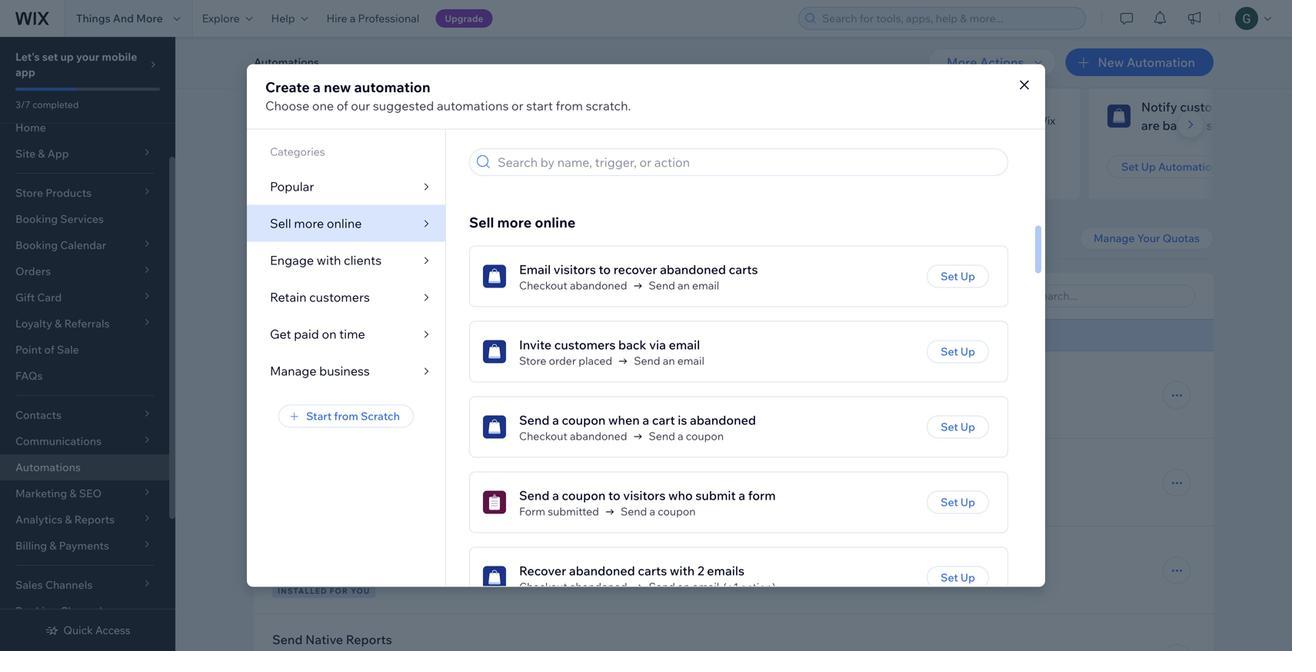Task type: describe. For each thing, give the bounding box(es) containing it.
scratch
[[361, 410, 400, 423]]

1 set up automation from the left
[[286, 160, 383, 173]]

popular
[[1108, 75, 1153, 86]]

set up button for email visitors to recover abandoned carts
[[927, 265, 989, 288]]

payment added
[[272, 389, 353, 403]]

help button
[[262, 0, 317, 37]]

(+1
[[723, 581, 739, 594]]

set up automation button for notify customers when pro
[[1108, 155, 1232, 178]]

watch for watch now
[[857, 160, 889, 173]]

notify customers when pro
[[1142, 99, 1293, 133]]

learn
[[944, 114, 969, 127]]

back
[[619, 337, 647, 353]]

installed for you for confirmation
[[278, 411, 370, 421]]

to inside email visitors to recover abandoned checkout send an email
[[352, 457, 364, 472]]

or
[[512, 98, 524, 113]]

set for set up automation "button" associated with notify customers when pro
[[1122, 160, 1139, 173]]

2 vertical spatial with
[[670, 563, 695, 579]]

popular menu item
[[247, 168, 445, 205]]

edited
[[915, 329, 947, 342]]

set up automation button for get reminders to follow up with new clients
[[272, 155, 397, 178]]

0 vertical spatial customer
[[311, 545, 366, 560]]

quick
[[63, 624, 93, 637]]

faqs link
[[0, 363, 169, 389]]

start
[[526, 98, 553, 113]]

get for get reminders to follow up with new clients
[[306, 99, 327, 115]]

0 vertical spatial details
[[515, 545, 554, 560]]

time
[[339, 327, 365, 342]]

visitors inside send thank you emails to visitors who submit a form
[[733, 99, 775, 115]]

access
[[95, 624, 131, 637]]

checkout abandoned for abandoned
[[519, 581, 627, 594]]

store
[[519, 354, 547, 368]]

get for get paid on time
[[270, 327, 291, 342]]

with inside get reminders to follow up with new clients
[[463, 99, 488, 115]]

customers for retain
[[309, 290, 370, 305]]

0 horizontal spatial card
[[457, 565, 479, 578]]

customers for invite
[[555, 337, 616, 353]]

send a coupon for who
[[621, 505, 696, 518]]

set
[[42, 50, 58, 63]]

sale
[[57, 343, 79, 357]]

set for 'set up' button associated with send a coupon when a cart is abandoned
[[941, 420, 958, 434]]

send a coupon to visitors who submit a form
[[519, 488, 776, 503]]

the
[[971, 114, 988, 127]]

who inside send thank you emails to visitors who submit a form
[[585, 118, 609, 133]]

1 vertical spatial details
[[482, 565, 515, 578]]

booking channels
[[15, 605, 108, 618]]

rule
[[314, 329, 333, 342]]

action)
[[741, 581, 776, 594]]

payment for payment added
[[272, 389, 317, 403]]

form
[[519, 505, 546, 518]]

services
[[60, 212, 104, 226]]

retain customers menu item
[[247, 279, 445, 316]]

get paid on time menu item
[[247, 316, 445, 353]]

never
[[891, 389, 921, 402]]

for for confirmation
[[330, 411, 348, 421]]

checkout abandoned for a
[[519, 430, 627, 443]]

suggested
[[373, 98, 434, 113]]

business
[[319, 364, 370, 379]]

1 horizontal spatial sell more online
[[469, 214, 576, 231]]

recover for carts
[[614, 262, 657, 277]]

checkout
[[482, 457, 536, 472]]

more inside sell more online "menu item"
[[294, 216, 324, 231]]

checkout for send
[[519, 430, 568, 443]]

send an email for via
[[634, 354, 705, 368]]

email for email visitors to recover abandoned carts
[[519, 262, 551, 277]]

business
[[316, 75, 362, 86]]

email inside email visitors to recover abandoned checkout send an email
[[447, 477, 474, 490]]

manage business
[[270, 364, 370, 379]]

2
[[698, 563, 705, 579]]

our
[[351, 98, 370, 113]]

1 vertical spatial customer
[[306, 565, 353, 578]]

new inside get reminders to follow up with new clients
[[306, 118, 330, 133]]

category image for send a coupon to visitors who submit a form
[[483, 491, 506, 514]]

3
[[364, 291, 369, 300]]

name & rule
[[272, 329, 333, 342]]

get reminders to follow up with new clients
[[306, 99, 488, 133]]

for for customer
[[330, 587, 348, 596]]

added
[[319, 389, 353, 403]]

automation up sell more online "menu item"
[[323, 160, 383, 173]]

your automations
[[254, 232, 371, 249]]

booking services link
[[0, 206, 169, 232]]

category image
[[272, 105, 295, 128]]

1 vertical spatial emails
[[707, 563, 745, 579]]

created
[[268, 288, 314, 304]]

manage for manage business
[[270, 364, 317, 379]]

manage for manage your quotas
[[1094, 232, 1135, 245]]

to inside watch a short video to learn the basics of wix automations
[[931, 114, 942, 127]]

form submitted
[[519, 505, 599, 518]]

set for 'set up' button for send a coupon to visitors who submit a form
[[941, 496, 958, 509]]

clients inside menu item
[[344, 253, 382, 268]]

up inside get reminders to follow up with new clients
[[445, 99, 460, 115]]

recover abandoned carts with 2 emails
[[519, 563, 745, 579]]

start from scratch button
[[279, 405, 414, 428]]

notify inside "notify customers when pro"
[[1142, 99, 1178, 115]]

active for payment confirmation email
[[731, 390, 766, 401]]

automation inside button
[[1127, 55, 1196, 70]]

category image for send a coupon when a cart is abandoned
[[483, 416, 506, 439]]

reports
[[346, 632, 392, 648]]

from inside create a new automation choose one of our suggested automations or start from scratch.
[[556, 98, 583, 113]]

automation down thank
[[602, 160, 662, 173]]

1 vertical spatial their
[[431, 565, 455, 578]]

coupon down "is"
[[686, 430, 724, 443]]

and
[[113, 12, 134, 25]]

manage your quotas button
[[1080, 227, 1214, 250]]

start from scratch
[[306, 410, 400, 423]]

upgrade
[[445, 13, 484, 24]]

faqs
[[15, 369, 43, 383]]

set up button for send a coupon to visitors who submit a form
[[927, 491, 989, 514]]

manage your quotas
[[1094, 232, 1200, 245]]

automation
[[354, 78, 431, 96]]

sell more online menu item
[[247, 205, 445, 242]]

engage with clients
[[270, 253, 382, 268]]

set for 'set up' button associated with invite customers back via email
[[941, 345, 958, 358]]

video
[[901, 114, 929, 127]]

0 vertical spatial save
[[427, 545, 454, 560]]

send native reports
[[272, 632, 392, 648]]

1 vertical spatial save
[[406, 565, 429, 578]]

1 horizontal spatial sell
[[469, 214, 494, 231]]

pro
[[1279, 99, 1293, 115]]

home link
[[0, 115, 169, 141]]

quick access button
[[45, 624, 131, 638]]

automations for the automations button
[[254, 55, 319, 69]]

retain customers
[[270, 290, 370, 305]]

get paid on time
[[270, 327, 365, 342]]

set for 2nd set up automation "button" from the right
[[565, 160, 582, 173]]

follow
[[407, 99, 442, 115]]

new inside create a new automation choose one of our suggested automations or start from scratch.
[[324, 78, 351, 96]]

let's
[[15, 50, 40, 63]]

installed for you button
[[387, 273, 529, 320]]

category image right or
[[551, 105, 574, 128]]

create a new automation choose one of our suggested automations or start from scratch.
[[265, 78, 631, 113]]

set up for send a coupon to visitors who submit a form
[[941, 496, 976, 509]]

hire
[[327, 12, 347, 25]]

clients inside get reminders to follow up with new clients
[[333, 118, 371, 133]]

explore
[[202, 12, 240, 25]]

2 set up automation button from the left
[[551, 155, 675, 178]]

1 horizontal spatial who
[[669, 488, 693, 503]]

active for notify customer when you save their card details
[[731, 565, 766, 577]]

booking channels link
[[0, 599, 169, 625]]

suggested for you
[[254, 20, 376, 37]]

1 horizontal spatial carts
[[729, 262, 758, 277]]

emails inside send thank you emails to visitors who submit a form
[[678, 99, 715, 115]]

send a coupon when a cart is abandoned
[[519, 413, 756, 428]]

home
[[15, 121, 46, 134]]

1 horizontal spatial card
[[486, 545, 512, 560]]

set up button for recover abandoned carts with 2 emails
[[927, 567, 989, 590]]

app
[[15, 65, 35, 79]]

an inside email visitors to recover abandoned checkout send an email
[[432, 477, 445, 490]]

set for 'set up' button for recover abandoned carts with 2 emails
[[941, 571, 958, 585]]

booking for booking channels
[[15, 605, 58, 618]]



Task type: locate. For each thing, give the bounding box(es) containing it.
set up automation button down "notify customers when pro"
[[1108, 155, 1232, 178]]

0 vertical spatial recover
[[614, 262, 657, 277]]

you down added
[[351, 411, 370, 421]]

3/7 completed
[[15, 99, 79, 110]]

set up for invite customers back via email
[[941, 345, 976, 358]]

visitors inside email visitors to recover abandoned checkout send an email
[[307, 457, 349, 472]]

send an email down email visitors to recover abandoned carts
[[649, 279, 720, 292]]

abandoned inside email visitors to recover abandoned checkout send an email
[[413, 457, 479, 472]]

0 horizontal spatial set up automation button
[[272, 155, 397, 178]]

of inside "link"
[[44, 343, 55, 357]]

checkout abandoned down recover
[[519, 581, 627, 594]]

0 horizontal spatial your
[[254, 232, 284, 249]]

for right suggested
[[330, 20, 349, 37]]

0 vertical spatial who
[[585, 118, 609, 133]]

your left quotas
[[1138, 232, 1161, 245]]

quotas
[[1163, 232, 1200, 245]]

4 set up button from the top
[[927, 491, 989, 514]]

1 notify customer when you save their card details from the top
[[272, 545, 554, 560]]

0 vertical spatial active
[[731, 390, 766, 401]]

0 horizontal spatial who
[[585, 118, 609, 133]]

automations inside button
[[254, 55, 319, 69]]

send an email for recover
[[649, 279, 720, 292]]

get inside get reminders to follow up with new clients
[[306, 99, 327, 115]]

category image
[[551, 105, 574, 128], [1108, 105, 1131, 128], [483, 265, 506, 288], [483, 340, 506, 363], [483, 416, 506, 439], [483, 491, 506, 514], [483, 567, 506, 590]]

your up engage at the top left of page
[[254, 232, 284, 249]]

new
[[1098, 55, 1124, 70]]

1 vertical spatial installed for you
[[278, 587, 370, 596]]

1 vertical spatial you
[[351, 587, 370, 596]]

of left wix
[[1025, 114, 1035, 127]]

sell more online
[[469, 214, 576, 231], [270, 216, 362, 231]]

0 horizontal spatial customers
[[309, 290, 370, 305]]

category image for invite customers back via email
[[483, 340, 506, 363]]

category image down popular
[[1108, 105, 1131, 128]]

name
[[272, 329, 302, 342]]

last
[[891, 329, 912, 342]]

coupon down send a coupon to visitors who submit a form
[[658, 505, 696, 518]]

Search... field
[[1030, 285, 1190, 307]]

0 horizontal spatial sell more online
[[270, 216, 362, 231]]

2 set up automation from the left
[[565, 160, 662, 173]]

watch now button
[[829, 155, 929, 178]]

create
[[265, 78, 310, 96]]

send an email for you
[[538, 565, 609, 578]]

1 vertical spatial customers
[[309, 290, 370, 305]]

set up automation for 2nd set up automation "button" from the right
[[565, 160, 662, 173]]

set up for recover abandoned carts with 2 emails
[[941, 571, 976, 585]]

list
[[254, 61, 1293, 199]]

0 horizontal spatial online
[[327, 216, 362, 231]]

manage business menu item
[[247, 353, 445, 390]]

1 vertical spatial manage
[[270, 364, 317, 379]]

installed for payment
[[278, 411, 327, 421]]

checkout up "invite"
[[519, 279, 568, 292]]

1 horizontal spatial from
[[556, 98, 583, 113]]

with left or
[[463, 99, 488, 115]]

0 horizontal spatial from
[[334, 410, 358, 423]]

1 checkout abandoned from the top
[[519, 279, 627, 292]]

automations inside create a new automation choose one of our suggested automations or start from scratch.
[[437, 98, 509, 113]]

0 vertical spatial notify
[[1142, 99, 1178, 115]]

0 horizontal spatial submit
[[612, 118, 652, 133]]

let's set up your mobile app
[[15, 50, 137, 79]]

send thank you emails to visitors who submit a form
[[585, 99, 775, 133]]

of left sale
[[44, 343, 55, 357]]

payment up start
[[272, 389, 317, 403]]

of inside create a new automation choose one of our suggested automations or start from scratch.
[[337, 98, 348, 113]]

professional
[[358, 12, 420, 25]]

email right the confirmation
[[406, 369, 437, 385]]

category image up checkout
[[483, 416, 506, 439]]

up inside let's set up your mobile app
[[60, 50, 74, 63]]

customers for notify
[[1180, 99, 1242, 115]]

of left the our
[[337, 98, 348, 113]]

you
[[351, 411, 370, 421], [351, 587, 370, 596]]

hire a professional
[[327, 12, 420, 25]]

sell more online inside sell more online "menu item"
[[270, 216, 362, 231]]

choose
[[265, 98, 309, 113]]

email visitors to recover abandoned checkout send an email
[[272, 457, 536, 490]]

3 set up from the top
[[941, 420, 976, 434]]

1 horizontal spatial for
[[453, 288, 469, 304]]

1 vertical spatial who
[[669, 488, 693, 503]]

popular
[[270, 179, 314, 194]]

0 vertical spatial form
[[664, 118, 692, 133]]

with inside menu item
[[317, 253, 341, 268]]

2 booking from the top
[[15, 605, 58, 618]]

for for installed
[[453, 288, 469, 304]]

category image left store at bottom
[[483, 340, 506, 363]]

1 checkout from the top
[[519, 279, 568, 292]]

automations left or
[[437, 98, 509, 113]]

set up automation for set up automation "button" associated with notify customers when pro
[[1122, 160, 1219, 173]]

4 set up from the top
[[941, 496, 976, 509]]

emails up the (+1
[[707, 563, 745, 579]]

1 your from the left
[[1138, 232, 1161, 245]]

coupon down placed
[[562, 413, 606, 428]]

0 horizontal spatial their
[[431, 565, 455, 578]]

sell
[[469, 214, 494, 231], [270, 216, 291, 231]]

card
[[486, 545, 512, 560], [457, 565, 479, 578]]

payment for payment confirmation email
[[272, 369, 324, 385]]

0 vertical spatial up
[[60, 50, 74, 63]]

store order placed
[[519, 354, 613, 368]]

get left paid on the left bottom of the page
[[270, 327, 291, 342]]

clients up 3
[[344, 253, 382, 268]]

2 vertical spatial notify
[[272, 565, 303, 578]]

1 vertical spatial for
[[453, 288, 469, 304]]

1 set up button from the top
[[927, 265, 989, 288]]

email up "invite"
[[519, 262, 551, 277]]

0 vertical spatial customers
[[1180, 99, 1242, 115]]

0 vertical spatial notify customer when you save their card details
[[272, 545, 554, 560]]

2 notify customer when you save their card details from the top
[[272, 565, 515, 578]]

0 vertical spatial automations
[[254, 55, 319, 69]]

set up automation down scratch.
[[565, 160, 662, 173]]

0 vertical spatial booking
[[15, 212, 58, 226]]

3 set up automation button from the left
[[1108, 155, 1232, 178]]

0 horizontal spatial automations
[[15, 461, 81, 474]]

you up reports
[[351, 587, 370, 596]]

new up one
[[324, 78, 351, 96]]

created by you
[[268, 288, 355, 304]]

email for email visitors to recover abandoned checkout send an email
[[272, 457, 304, 472]]

Search by name, trigger, or action field
[[493, 149, 1003, 175]]

1 payment from the top
[[272, 369, 324, 385]]

booking left the channels
[[15, 605, 58, 618]]

your
[[76, 50, 99, 63]]

email visitors to recover abandoned carts
[[519, 262, 758, 277]]

0 horizontal spatial manage
[[270, 364, 317, 379]]

category image left form
[[483, 491, 506, 514]]

set
[[286, 160, 304, 173], [565, 160, 582, 173], [1122, 160, 1139, 173], [941, 270, 958, 283], [941, 345, 958, 358], [941, 420, 958, 434], [941, 496, 958, 509], [941, 571, 958, 585]]

1 vertical spatial automations
[[829, 128, 894, 141]]

customers inside "notify customers when pro"
[[1180, 99, 1242, 115]]

1 horizontal spatial recover
[[614, 262, 657, 277]]

automations up the engage with clients
[[287, 232, 371, 249]]

inactive
[[727, 477, 771, 489]]

0 vertical spatial carts
[[729, 262, 758, 277]]

installed for notify
[[278, 587, 327, 596]]

checkout up checkout
[[519, 430, 568, 443]]

new automation
[[1098, 55, 1196, 70]]

to inside send thank you emails to visitors who submit a form
[[718, 99, 730, 115]]

for up send native reports
[[330, 587, 348, 596]]

quick access
[[63, 624, 131, 637]]

1 set up automation button from the left
[[272, 155, 397, 178]]

you for installed
[[472, 288, 493, 304]]

set up button for send a coupon when a cart is abandoned
[[927, 416, 989, 439]]

0 vertical spatial their
[[456, 545, 483, 560]]

set up automation
[[286, 160, 383, 173], [565, 160, 662, 173], [1122, 160, 1219, 173]]

online
[[535, 214, 576, 231], [327, 216, 362, 231]]

list containing get reminders to follow up with new clients
[[254, 61, 1293, 199]]

2 horizontal spatial email
[[519, 262, 551, 277]]

carts
[[729, 262, 758, 277], [638, 563, 667, 579]]

automation
[[1127, 55, 1196, 70], [323, 160, 383, 173], [602, 160, 662, 173], [1159, 160, 1219, 173]]

1 horizontal spatial your
[[1138, 232, 1161, 245]]

submit inside send thank you emails to visitors who submit a form
[[612, 118, 652, 133]]

watch inside button
[[857, 160, 889, 173]]

confirmation
[[326, 369, 403, 385]]

0 vertical spatial payment
[[272, 369, 324, 385]]

start
[[306, 410, 332, 423]]

0 horizontal spatial recover
[[367, 457, 410, 472]]

1 horizontal spatial manage
[[1094, 232, 1135, 245]]

to
[[392, 99, 404, 115], [718, 99, 730, 115], [931, 114, 942, 127], [599, 262, 611, 277], [352, 457, 364, 472], [609, 488, 621, 503]]

1 for from the top
[[330, 411, 348, 421]]

to inside get reminders to follow up with new clients
[[392, 99, 404, 115]]

tab list
[[254, 273, 742, 320]]

0 horizontal spatial form
[[664, 118, 692, 133]]

1 active from the top
[[731, 390, 766, 401]]

1 vertical spatial form
[[748, 488, 776, 503]]

1 vertical spatial new
[[306, 118, 330, 133]]

2 vertical spatial of
[[44, 343, 55, 357]]

1 vertical spatial carts
[[638, 563, 667, 579]]

2 vertical spatial checkout
[[519, 581, 568, 594]]

0 vertical spatial clients
[[333, 118, 371, 133]]

from right start
[[556, 98, 583, 113]]

things
[[76, 12, 110, 25]]

automations inside "link"
[[15, 461, 81, 474]]

2 horizontal spatial automations
[[829, 128, 894, 141]]

clients down reminders
[[333, 118, 371, 133]]

0 horizontal spatial set up automation
[[286, 160, 383, 173]]

an inside send an email (+1 action)
[[678, 581, 690, 594]]

installed for you
[[278, 411, 370, 421], [278, 587, 370, 596]]

submit up 2
[[696, 488, 736, 503]]

1 vertical spatial get
[[270, 327, 291, 342]]

of inside watch a short video to learn the basics of wix automations
[[1025, 114, 1035, 127]]

you inside installed for you button
[[472, 288, 493, 304]]

booking for booking services
[[15, 212, 58, 226]]

2 set up button from the top
[[927, 340, 989, 363]]

manage inside menu item
[[270, 364, 317, 379]]

engage
[[270, 253, 314, 268]]

checkout
[[519, 279, 568, 292], [519, 430, 568, 443], [519, 581, 568, 594]]

0 vertical spatial new
[[324, 78, 351, 96]]

2 installed for you from the top
[[278, 587, 370, 596]]

Search for tools, apps, help & more... field
[[818, 8, 1081, 29]]

set up automation button up "popular"
[[272, 155, 397, 178]]

0 vertical spatial emails
[[678, 99, 715, 115]]

you for send
[[654, 99, 675, 115]]

send an email down via
[[634, 354, 705, 368]]

1 horizontal spatial more
[[497, 214, 532, 231]]

set up
[[941, 270, 976, 283], [941, 345, 976, 358], [941, 420, 976, 434], [941, 496, 976, 509], [941, 571, 976, 585]]

with down your automations
[[317, 253, 341, 268]]

upgrade button
[[436, 9, 493, 28]]

checkout abandoned down send a coupon when a cart is abandoned
[[519, 430, 627, 443]]

1 horizontal spatial get
[[306, 99, 327, 115]]

checkout abandoned for visitors
[[519, 279, 627, 292]]

automation up popular
[[1127, 55, 1196, 70]]

booking services
[[15, 212, 104, 226]]

1 set up from the top
[[941, 270, 976, 283]]

installed for you down payment added
[[278, 411, 370, 421]]

1 vertical spatial automations
[[287, 232, 371, 249]]

notify customer when you save their card details
[[272, 545, 554, 560], [272, 565, 515, 578]]

point of sale
[[15, 343, 79, 357]]

for right installed
[[453, 288, 469, 304]]

1 horizontal spatial email
[[406, 369, 437, 385]]

1 vertical spatial installed
[[278, 587, 327, 596]]

2 your from the left
[[254, 232, 284, 249]]

3/7
[[15, 99, 30, 110]]

set up button for invite customers back via email
[[927, 340, 989, 363]]

things and more
[[76, 12, 163, 25]]

3 set up button from the top
[[927, 416, 989, 439]]

2 set up from the top
[[941, 345, 976, 358]]

5 set up button from the top
[[927, 567, 989, 590]]

payment up payment added
[[272, 369, 324, 385]]

email down payment added
[[272, 457, 304, 472]]

submitted
[[548, 505, 599, 518]]

2 you from the top
[[351, 587, 370, 596]]

form
[[664, 118, 692, 133], [748, 488, 776, 503]]

who left inactive
[[669, 488, 693, 503]]

send an email down submitted
[[538, 565, 609, 578]]

menu bar containing popular
[[247, 130, 445, 390]]

1 vertical spatial payment
[[272, 389, 317, 403]]

you for customer
[[351, 587, 370, 596]]

engage with clients menu item
[[247, 242, 445, 279]]

1 vertical spatial watch
[[857, 160, 889, 173]]

paid
[[294, 327, 319, 342]]

3 set up automation from the left
[[1122, 160, 1219, 173]]

customers inside menu item
[[309, 290, 370, 305]]

manage inside button
[[1094, 232, 1135, 245]]

automations for automations "link"
[[15, 461, 81, 474]]

1 vertical spatial from
[[334, 410, 358, 423]]

up right set
[[60, 50, 74, 63]]

2 vertical spatial email
[[272, 457, 304, 472]]

2 installed from the top
[[278, 587, 327, 596]]

0 vertical spatial card
[[486, 545, 512, 560]]

manage up the search... field
[[1094, 232, 1135, 245]]

send an email up scratch
[[376, 389, 447, 403]]

new down one
[[306, 118, 330, 133]]

automations link
[[0, 455, 169, 481]]

installed for you up the native
[[278, 587, 370, 596]]

an
[[678, 279, 690, 292], [663, 354, 675, 368], [405, 389, 417, 403], [432, 477, 445, 490], [567, 565, 579, 578], [678, 581, 690, 594]]

online inside "menu item"
[[327, 216, 362, 231]]

checkout down recover
[[519, 581, 568, 594]]

your inside button
[[1138, 232, 1161, 245]]

emails right thank
[[678, 99, 715, 115]]

1 horizontal spatial automations
[[254, 55, 319, 69]]

1 vertical spatial for
[[330, 587, 348, 596]]

0 vertical spatial get
[[306, 99, 327, 115]]

send an email
[[649, 279, 720, 292], [634, 354, 705, 368], [376, 389, 447, 403], [538, 565, 609, 578]]

visitors
[[733, 99, 775, 115], [554, 262, 596, 277], [307, 457, 349, 472], [623, 488, 666, 503]]

more
[[497, 214, 532, 231], [294, 216, 324, 231]]

1 horizontal spatial up
[[445, 99, 460, 115]]

category image for email visitors to recover abandoned carts
[[483, 265, 506, 288]]

0 horizontal spatial carts
[[638, 563, 667, 579]]

1 horizontal spatial with
[[463, 99, 488, 115]]

send inside email visitors to recover abandoned checkout send an email
[[404, 477, 430, 490]]

you for confirmation
[[351, 411, 370, 421]]

order
[[549, 354, 576, 368]]

1 vertical spatial email
[[406, 369, 437, 385]]

0 vertical spatial automations
[[437, 98, 509, 113]]

installed up the native
[[278, 587, 327, 596]]

recover down scratch
[[367, 457, 410, 472]]

retain
[[270, 290, 307, 305]]

1 horizontal spatial of
[[337, 98, 348, 113]]

set up automation button down scratch.
[[551, 155, 675, 178]]

watch inside watch a short video to learn the basics of wix automations
[[829, 114, 861, 127]]

with left 2
[[670, 563, 695, 579]]

last edited
[[891, 329, 947, 342]]

send a coupon for cart
[[649, 430, 724, 443]]

tab list containing created by you
[[254, 273, 742, 320]]

0 vertical spatial of
[[337, 98, 348, 113]]

send a coupon down send a coupon to visitors who submit a form
[[621, 505, 696, 518]]

1 you from the top
[[351, 411, 370, 421]]

1 vertical spatial of
[[1025, 114, 1035, 127]]

2 vertical spatial checkout abandoned
[[519, 581, 627, 594]]

1 vertical spatial notify customer when you save their card details
[[272, 565, 515, 578]]

cart
[[652, 413, 675, 428]]

from inside button
[[334, 410, 358, 423]]

0 vertical spatial installed
[[278, 411, 327, 421]]

watch for watch a short video to learn the basics of wix automations
[[829, 114, 861, 127]]

for inside button
[[453, 288, 469, 304]]

checkout for recover
[[519, 581, 568, 594]]

sell inside sell more online "menu item"
[[270, 216, 291, 231]]

when inside "notify customers when pro"
[[1245, 99, 1276, 115]]

2 horizontal spatial set up automation button
[[1108, 155, 1232, 178]]

0 horizontal spatial for
[[330, 20, 349, 37]]

1 installed from the top
[[278, 411, 327, 421]]

on
[[322, 327, 337, 342]]

2 vertical spatial customers
[[555, 337, 616, 353]]

customers
[[1180, 99, 1242, 115], [309, 290, 370, 305], [555, 337, 616, 353]]

coupon up submitted
[[562, 488, 606, 503]]

get down manage business
[[306, 99, 327, 115]]

filter
[[962, 289, 988, 303]]

installed for you for customer
[[278, 587, 370, 596]]

1 vertical spatial checkout abandoned
[[519, 430, 627, 443]]

automations inside watch a short video to learn the basics of wix automations
[[829, 128, 894, 141]]

details
[[515, 545, 554, 560], [482, 565, 515, 578]]

1 horizontal spatial online
[[535, 214, 576, 231]]

email inside email visitors to recover abandoned checkout send an email
[[272, 457, 304, 472]]

for down added
[[330, 411, 348, 421]]

category image left recover
[[483, 567, 506, 590]]

thank
[[618, 99, 651, 115]]

category image for recover abandoned carts with 2 emails
[[483, 567, 506, 590]]

up right follow at top
[[445, 99, 460, 115]]

1 horizontal spatial submit
[[696, 488, 736, 503]]

you for suggested
[[352, 20, 376, 37]]

2 for from the top
[[330, 587, 348, 596]]

checkout abandoned down email visitors to recover abandoned carts
[[519, 279, 627, 292]]

recover inside email visitors to recover abandoned checkout send an email
[[367, 457, 410, 472]]

is
[[678, 413, 687, 428]]

set up automation down "categories"
[[286, 160, 383, 173]]

automation down "notify customers when pro"
[[1159, 160, 1219, 173]]

0 vertical spatial watch
[[829, 114, 861, 127]]

0 horizontal spatial email
[[272, 457, 304, 472]]

manage up payment added
[[270, 364, 317, 379]]

watch left the short
[[829, 114, 861, 127]]

form inside send thank you emails to visitors who submit a form
[[664, 118, 692, 133]]

mobile
[[102, 50, 137, 63]]

1 vertical spatial notify
[[272, 545, 308, 560]]

0 horizontal spatial up
[[60, 50, 74, 63]]

point of sale link
[[0, 337, 169, 363]]

installed
[[401, 288, 450, 304]]

menu bar
[[247, 130, 445, 390]]

email inside send an email (+1 action)
[[692, 581, 720, 594]]

set up for send a coupon when a cart is abandoned
[[941, 420, 976, 434]]

watch
[[829, 114, 861, 127], [857, 160, 889, 173]]

automations button
[[246, 51, 327, 74]]

set up automation down "notify customers when pro"
[[1122, 160, 1219, 173]]

2 payment from the top
[[272, 389, 317, 403]]

new automation button
[[1066, 48, 1214, 76]]

1 horizontal spatial their
[[456, 545, 483, 560]]

for for suggested
[[330, 20, 349, 37]]

installed for you
[[401, 288, 493, 304]]

watch a short video to learn the basics of wix automations
[[829, 114, 1056, 141]]

manage
[[272, 75, 314, 86]]

send a coupon down "is"
[[649, 430, 724, 443]]

1 booking from the top
[[15, 212, 58, 226]]

5 set up from the top
[[941, 571, 976, 585]]

a inside create a new automation choose one of our suggested automations or start from scratch.
[[313, 78, 321, 96]]

scratch.
[[586, 98, 631, 113]]

0 vertical spatial send a coupon
[[649, 430, 724, 443]]

recover up the back
[[614, 262, 657, 277]]

details left recover
[[482, 565, 515, 578]]

recover for checkout
[[367, 457, 410, 472]]

submit down thank
[[612, 118, 652, 133]]

you for created
[[334, 288, 355, 304]]

details up recover
[[515, 545, 554, 560]]

watch left the now
[[857, 160, 889, 173]]

1 vertical spatial clients
[[344, 253, 382, 268]]

2 horizontal spatial set up automation
[[1122, 160, 1219, 173]]

hire a professional link
[[317, 0, 429, 37]]

their
[[456, 545, 483, 560], [431, 565, 455, 578]]

send inside send thank you emails to visitors who submit a form
[[585, 99, 615, 115]]

who down scratch.
[[585, 118, 609, 133]]

get inside menu item
[[270, 327, 291, 342]]

&
[[305, 329, 312, 342]]

from down added
[[334, 410, 358, 423]]

sidebar element
[[0, 37, 175, 652]]

completed
[[32, 99, 79, 110]]

coupon
[[562, 413, 606, 428], [686, 430, 724, 443], [562, 488, 606, 503], [658, 505, 696, 518]]

1 installed for you from the top
[[278, 411, 370, 421]]

2 checkout from the top
[[519, 430, 568, 443]]

0 vertical spatial checkout abandoned
[[519, 279, 627, 292]]

you inside send thank you emails to visitors who submit a form
[[654, 99, 675, 115]]

checkout for email
[[519, 279, 568, 292]]

2 active from the top
[[731, 565, 766, 577]]

set for 'set up' button corresponding to email visitors to recover abandoned carts
[[941, 270, 958, 283]]

send inside send an email (+1 action)
[[649, 581, 675, 594]]

installed down payment added
[[278, 411, 327, 421]]

booking left services
[[15, 212, 58, 226]]

category image up the installed for you
[[483, 265, 506, 288]]

0 horizontal spatial get
[[270, 327, 291, 342]]

3 checkout from the top
[[519, 581, 568, 594]]

3 checkout abandoned from the top
[[519, 581, 627, 594]]

a inside watch a short video to learn the basics of wix automations
[[864, 114, 870, 127]]

via
[[649, 337, 666, 353]]

0 vertical spatial for
[[330, 20, 349, 37]]

1 vertical spatial card
[[457, 565, 479, 578]]

set up for email visitors to recover abandoned carts
[[941, 270, 976, 283]]

2 checkout abandoned from the top
[[519, 430, 627, 443]]

a inside send thank you emails to visitors who submit a form
[[655, 118, 662, 133]]



Task type: vqa. For each thing, say whether or not it's contained in the screenshot.
the 4 to the left
no



